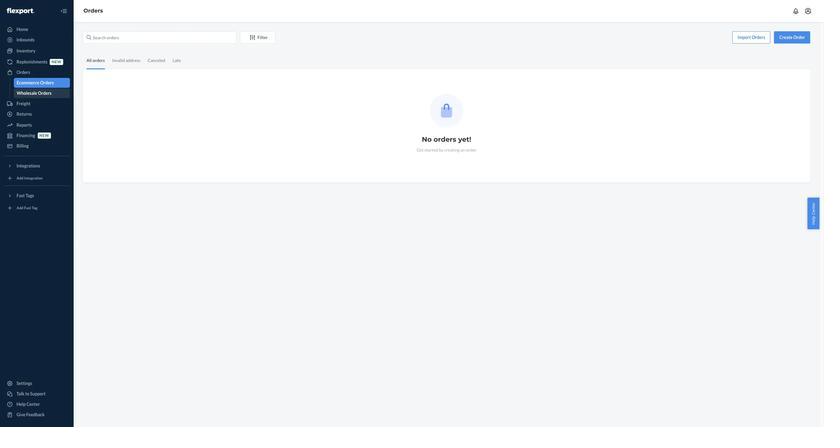 Task type: vqa. For each thing, say whether or not it's contained in the screenshot.
the of corresponding to days of inventory left
no



Task type: describe. For each thing, give the bounding box(es) containing it.
canceled
[[148, 58, 165, 63]]

inventory
[[17, 48, 35, 53]]

help center inside button
[[811, 202, 817, 225]]

add for add fast tag
[[17, 206, 23, 210]]

ecommerce
[[17, 80, 39, 85]]

yet!
[[458, 135, 471, 144]]

0 horizontal spatial help center
[[17, 402, 40, 407]]

wholesale orders link
[[14, 88, 70, 98]]

ecommerce orders
[[17, 80, 54, 85]]

get started by creating an order
[[417, 147, 477, 153]]

ecommerce orders link
[[14, 78, 70, 88]]

orders for wholesale orders
[[38, 91, 52, 96]]

talk
[[17, 391, 24, 397]]

settings
[[17, 381, 32, 386]]

search image
[[87, 35, 91, 40]]

open account menu image
[[805, 7, 812, 15]]

inbounds link
[[4, 35, 70, 45]]

reports link
[[4, 120, 70, 130]]

address
[[126, 58, 140, 63]]

add integration link
[[4, 173, 70, 183]]

settings link
[[4, 379, 70, 389]]

replenishments
[[17, 59, 47, 64]]

close navigation image
[[60, 7, 68, 15]]

wholesale orders
[[17, 91, 52, 96]]

invalid
[[112, 58, 125, 63]]

1 horizontal spatial orders link
[[83, 7, 103, 14]]

add fast tag
[[17, 206, 37, 210]]

give
[[17, 412, 25, 417]]

inventory link
[[4, 46, 70, 56]]

returns link
[[4, 109, 70, 119]]

filter button
[[240, 31, 276, 44]]

all
[[87, 58, 92, 63]]

no orders yet!
[[422, 135, 471, 144]]

integrations
[[17, 163, 40, 169]]

talk to support
[[17, 391, 46, 397]]

add fast tag link
[[4, 203, 70, 213]]

center inside button
[[811, 202, 817, 215]]

orders for no
[[434, 135, 456, 144]]

open notifications image
[[793, 7, 800, 15]]

creating
[[444, 147, 460, 153]]

create
[[780, 35, 793, 40]]

fast tags
[[17, 193, 34, 198]]

invalid address
[[112, 58, 140, 63]]

help center link
[[4, 400, 70, 409]]

talk to support button
[[4, 389, 70, 399]]



Task type: locate. For each thing, give the bounding box(es) containing it.
wholesale
[[17, 91, 37, 96]]

fast inside dropdown button
[[17, 193, 25, 198]]

late
[[173, 58, 181, 63]]

0 vertical spatial center
[[811, 202, 817, 215]]

new for financing
[[39, 133, 49, 138]]

1 vertical spatial help center
[[17, 402, 40, 407]]

add left integration
[[17, 176, 23, 181]]

home link
[[4, 25, 70, 34]]

support
[[30, 391, 46, 397]]

orders right all
[[93, 58, 105, 63]]

orders up get started by creating an order
[[434, 135, 456, 144]]

1 vertical spatial add
[[17, 206, 23, 210]]

orders inside button
[[752, 35, 766, 40]]

add for add integration
[[17, 176, 23, 181]]

orders link up 'ecommerce orders'
[[4, 68, 70, 77]]

new down inventory link in the top left of the page
[[52, 60, 61, 64]]

0 vertical spatial orders
[[93, 58, 105, 63]]

1 horizontal spatial orders
[[434, 135, 456, 144]]

fast left tags
[[17, 193, 25, 198]]

freight
[[17, 101, 30, 106]]

help
[[811, 216, 817, 225], [17, 402, 26, 407]]

home
[[17, 27, 28, 32]]

1 vertical spatial help
[[17, 402, 26, 407]]

billing link
[[4, 141, 70, 151]]

tag
[[32, 206, 37, 210]]

add down fast tags
[[17, 206, 23, 210]]

orders right import
[[752, 35, 766, 40]]

1 vertical spatial new
[[39, 133, 49, 138]]

1 horizontal spatial new
[[52, 60, 61, 64]]

give feedback
[[17, 412, 45, 417]]

import orders button
[[733, 31, 771, 44]]

new for replenishments
[[52, 60, 61, 64]]

help inside button
[[811, 216, 817, 225]]

1 vertical spatial fast
[[24, 206, 31, 210]]

inbounds
[[17, 37, 34, 42]]

to
[[25, 391, 29, 397]]

0 vertical spatial new
[[52, 60, 61, 64]]

orders up ecommerce
[[17, 70, 30, 75]]

give feedback button
[[4, 410, 70, 420]]

0 vertical spatial help
[[811, 216, 817, 225]]

1 horizontal spatial help center
[[811, 202, 817, 225]]

0 vertical spatial help center
[[811, 202, 817, 225]]

0 horizontal spatial orders link
[[4, 68, 70, 77]]

new
[[52, 60, 61, 64], [39, 133, 49, 138]]

started
[[425, 147, 438, 153]]

help center button
[[808, 198, 820, 229]]

billing
[[17, 143, 29, 149]]

orders for ecommerce orders
[[40, 80, 54, 85]]

an
[[461, 147, 465, 153]]

Search orders text field
[[83, 31, 236, 44]]

empty list image
[[430, 94, 463, 127]]

1 horizontal spatial help
[[811, 216, 817, 225]]

0 vertical spatial orders link
[[83, 7, 103, 14]]

reports
[[17, 122, 32, 128]]

new down "reports" "link"
[[39, 133, 49, 138]]

fast left tag
[[24, 206, 31, 210]]

feedback
[[26, 412, 45, 417]]

orders
[[83, 7, 103, 14], [752, 35, 766, 40], [17, 70, 30, 75], [40, 80, 54, 85], [38, 91, 52, 96]]

orders for all
[[93, 58, 105, 63]]

0 vertical spatial fast
[[17, 193, 25, 198]]

0 horizontal spatial help
[[17, 402, 26, 407]]

1 vertical spatial orders link
[[4, 68, 70, 77]]

import orders
[[738, 35, 766, 40]]

orders up wholesale orders link
[[40, 80, 54, 85]]

import
[[738, 35, 751, 40]]

0 horizontal spatial center
[[27, 402, 40, 407]]

0 horizontal spatial new
[[39, 133, 49, 138]]

0 vertical spatial add
[[17, 176, 23, 181]]

2 add from the top
[[17, 206, 23, 210]]

freight link
[[4, 99, 70, 109]]

create order
[[780, 35, 805, 40]]

returns
[[17, 111, 32, 117]]

add integration
[[17, 176, 43, 181]]

orders down ecommerce orders link
[[38, 91, 52, 96]]

1 horizontal spatial center
[[811, 202, 817, 215]]

1 vertical spatial center
[[27, 402, 40, 407]]

orders up search icon
[[83, 7, 103, 14]]

no
[[422, 135, 432, 144]]

by
[[439, 147, 444, 153]]

center
[[811, 202, 817, 215], [27, 402, 40, 407]]

flexport logo image
[[7, 8, 34, 14]]

orders for import orders
[[752, 35, 766, 40]]

all orders
[[87, 58, 105, 63]]

filter
[[258, 35, 268, 40]]

add
[[17, 176, 23, 181], [17, 206, 23, 210]]

tags
[[26, 193, 34, 198]]

fast
[[17, 193, 25, 198], [24, 206, 31, 210]]

create order link
[[775, 31, 811, 44]]

1 vertical spatial orders
[[434, 135, 456, 144]]

order
[[794, 35, 805, 40]]

orders
[[93, 58, 105, 63], [434, 135, 456, 144]]

order
[[466, 147, 477, 153]]

fast tags button
[[4, 191, 70, 201]]

orders link
[[83, 7, 103, 14], [4, 68, 70, 77]]

financing
[[17, 133, 35, 138]]

1 add from the top
[[17, 176, 23, 181]]

integrations button
[[4, 161, 70, 171]]

help center
[[811, 202, 817, 225], [17, 402, 40, 407]]

get
[[417, 147, 424, 153]]

orders link up search icon
[[83, 7, 103, 14]]

integration
[[24, 176, 43, 181]]

0 horizontal spatial orders
[[93, 58, 105, 63]]



